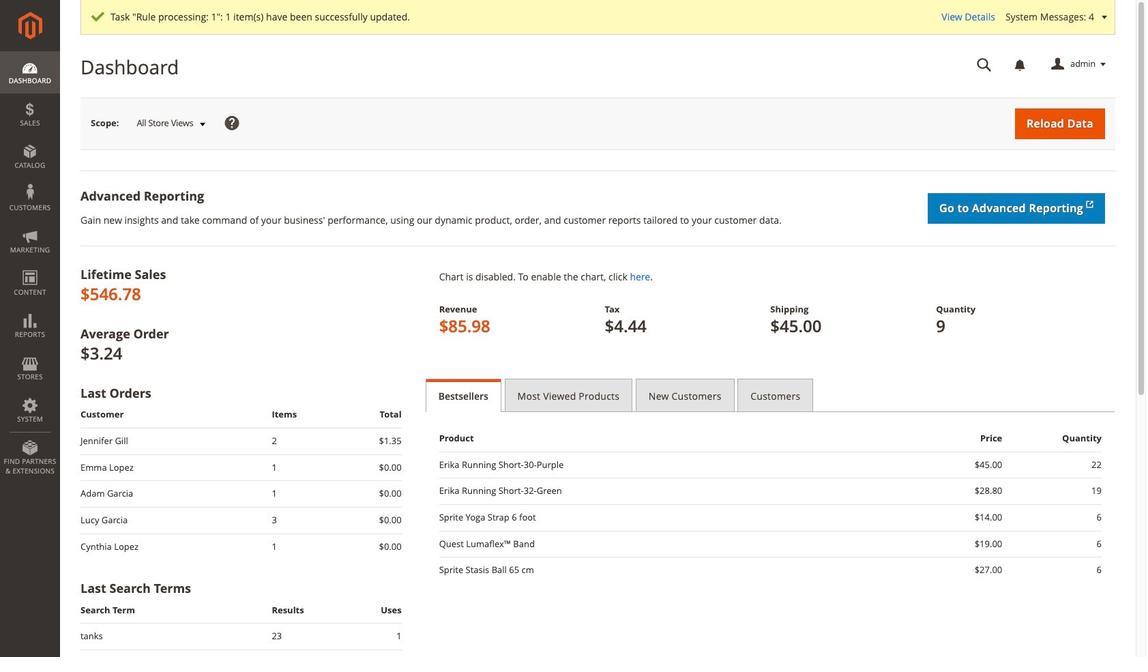 Task type: describe. For each thing, give the bounding box(es) containing it.
magento admin panel image
[[18, 12, 42, 40]]



Task type: locate. For each thing, give the bounding box(es) containing it.
None text field
[[968, 53, 1002, 76]]

menu bar
[[0, 51, 60, 483]]

tab list
[[426, 379, 1116, 412]]



